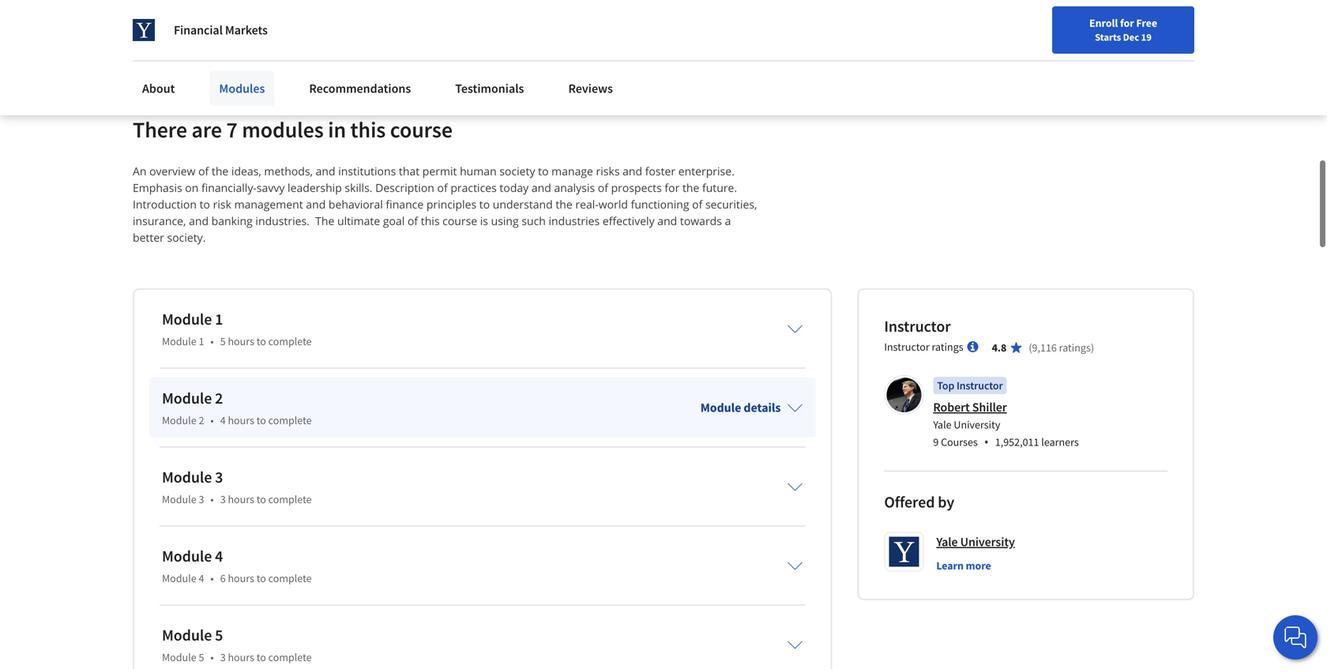 Task type: locate. For each thing, give the bounding box(es) containing it.
and up society. at the top left of the page
[[189, 213, 209, 228]]

2 down module 1 module 1 • 5 hours to complete
[[215, 388, 223, 408]]

instructor for instructor
[[884, 317, 951, 336]]

hours inside module 4 module 4 • 6 hours to complete
[[228, 571, 254, 586]]

ultimate
[[337, 213, 380, 228]]

complete inside module 1 module 1 • 5 hours to complete
[[268, 334, 312, 349]]

details
[[744, 400, 781, 416]]

1
[[215, 309, 223, 329], [199, 334, 204, 349]]

complete inside module 2 module 2 • 4 hours to complete
[[268, 413, 312, 428]]

finance
[[386, 197, 424, 212]]

risk
[[213, 197, 231, 212]]

in
[[311, 18, 321, 33], [328, 116, 346, 144]]

behavioral
[[329, 197, 383, 212]]

• inside the module 5 module 5 • 3 hours to complete
[[210, 650, 214, 664]]

practices
[[451, 180, 497, 195]]

0 horizontal spatial in
[[311, 18, 321, 33]]

module 4 module 4 • 6 hours to complete
[[162, 546, 312, 586]]

the down enterprise.
[[682, 180, 699, 195]]

hours inside module 3 module 3 • 3 hours to complete
[[228, 492, 254, 507]]

2 up module 3 module 3 • 3 hours to complete
[[199, 413, 204, 428]]

on right it
[[203, 18, 216, 33]]

to
[[538, 164, 549, 179], [200, 197, 210, 212], [479, 197, 490, 212], [257, 334, 266, 349], [257, 413, 266, 428], [257, 492, 266, 507], [257, 571, 266, 586], [257, 650, 266, 664]]

yale inside top instructor robert shiller yale university 9 courses • 1,952,011 learners
[[933, 418, 952, 432]]

of up towards
[[692, 197, 703, 212]]

• inside module 1 module 1 • 5 hours to complete
[[210, 334, 214, 349]]

hours for 2
[[228, 413, 254, 428]]

testimonials
[[455, 81, 524, 96]]

today
[[500, 180, 529, 195]]

for up dec
[[1120, 16, 1134, 30]]

course up "that"
[[390, 116, 453, 144]]

• inside module 3 module 3 • 3 hours to complete
[[210, 492, 214, 507]]

for
[[1120, 16, 1134, 30], [665, 180, 680, 195]]

19
[[1141, 31, 1152, 43]]

0 horizontal spatial 2
[[199, 413, 204, 428]]

and up prospects
[[623, 164, 642, 179]]

a
[[725, 213, 731, 228]]

instructor ratings
[[884, 340, 963, 354]]

hours for 5
[[228, 650, 254, 664]]

and down functioning
[[657, 213, 677, 228]]

5 hours from the top
[[228, 650, 254, 664]]

0 horizontal spatial for
[[665, 180, 680, 195]]

management
[[234, 197, 303, 212]]

complete for module 2
[[268, 413, 312, 428]]

to inside module 3 module 3 • 3 hours to complete
[[257, 492, 266, 507]]

1 vertical spatial course
[[442, 213, 477, 228]]

4 left "6"
[[199, 571, 204, 586]]

0 horizontal spatial on
[[185, 180, 199, 195]]

instructor up instructor ratings
[[884, 317, 951, 336]]

1,952,011
[[995, 435, 1039, 449]]

shiller
[[972, 399, 1007, 415]]

complete for module 4
[[268, 571, 312, 586]]

goal
[[383, 213, 405, 228]]

course down principles
[[442, 213, 477, 228]]

complete inside module 3 module 3 • 3 hours to complete
[[268, 492, 312, 507]]

show notifications image
[[1114, 20, 1133, 39]]

0 vertical spatial 4
[[220, 413, 226, 428]]

your
[[323, 18, 347, 33]]

university up more
[[960, 534, 1015, 550]]

4 up module 3 module 3 • 3 hours to complete
[[220, 413, 226, 428]]

the up financially-
[[212, 164, 229, 179]]

ratings up top
[[932, 340, 963, 354]]

• inside module 2 module 2 • 4 hours to complete
[[210, 413, 214, 428]]

1 vertical spatial in
[[328, 116, 346, 144]]

an overview of the ideas, methods, and institutions that permit human society to manage risks and foster enterprise. emphasis on financially-savvy leadership skills. description of practices today and analysis of prospects for the future. introduction to risk management and behavioral finance principles to understand the real-world functioning of securities, insurance, and banking industries.  the ultimate goal of this course is using such industries effectively and towards a better society.
[[133, 164, 760, 245]]

hours
[[228, 334, 254, 349], [228, 413, 254, 428], [228, 492, 254, 507], [228, 571, 254, 586], [228, 650, 254, 664]]

on down 'overview'
[[185, 180, 199, 195]]

(
[[1029, 341, 1032, 355]]

complete inside the module 5 module 5 • 3 hours to complete
[[268, 650, 312, 664]]

0 vertical spatial 5
[[220, 334, 226, 349]]

4 up "6"
[[215, 546, 223, 566]]

0 horizontal spatial the
[[212, 164, 229, 179]]

university inside "link"
[[960, 534, 1015, 550]]

yale
[[933, 418, 952, 432], [936, 534, 958, 550]]

risks
[[596, 164, 620, 179]]

university down robert shiller "link"
[[954, 418, 1000, 432]]

1 horizontal spatial 2
[[215, 388, 223, 408]]

9,116
[[1032, 341, 1057, 355]]

complete for module 1
[[268, 334, 312, 349]]

it
[[193, 18, 200, 33]]

• for 5
[[210, 650, 214, 664]]

for inside enroll for free starts dec 19
[[1120, 16, 1134, 30]]

1 hours from the top
[[228, 334, 254, 349]]

robert
[[933, 399, 970, 415]]

1 horizontal spatial 1
[[215, 309, 223, 329]]

•
[[210, 334, 214, 349], [210, 413, 214, 428], [984, 433, 989, 450], [210, 492, 214, 507], [210, 571, 214, 586], [210, 650, 214, 664]]

• inside module 4 module 4 • 6 hours to complete
[[210, 571, 214, 586]]

in down recommendations link
[[328, 116, 346, 144]]

2 vertical spatial instructor
[[957, 379, 1003, 393]]

insurance,
[[133, 213, 186, 228]]

and
[[288, 18, 308, 33], [316, 164, 335, 179], [623, 164, 642, 179], [532, 180, 551, 195], [306, 197, 326, 212], [189, 213, 209, 228], [657, 213, 677, 228]]

complete for module 3
[[268, 492, 312, 507]]

1 vertical spatial for
[[665, 180, 680, 195]]

university
[[954, 418, 1000, 432], [960, 534, 1015, 550]]

this down principles
[[421, 213, 440, 228]]

0 vertical spatial on
[[203, 18, 216, 33]]

• inside top instructor robert shiller yale university 9 courses • 1,952,011 learners
[[984, 433, 989, 450]]

0 horizontal spatial this
[[350, 116, 386, 144]]

module 5 module 5 • 3 hours to complete
[[162, 625, 312, 664]]

hours inside module 1 module 1 • 5 hours to complete
[[228, 334, 254, 349]]

for inside an overview of the ideas, methods, and institutions that permit human society to manage risks and foster enterprise. emphasis on financially-savvy leadership skills. description of practices today and analysis of prospects for the future. introduction to risk management and behavioral finance principles to understand the real-world functioning of securities, insurance, and banking industries.  the ultimate goal of this course is using such industries effectively and towards a better society.
[[665, 180, 680, 195]]

leadership
[[288, 180, 342, 195]]

complete for module 5
[[268, 650, 312, 664]]

1 horizontal spatial the
[[556, 197, 572, 212]]

1 vertical spatial 2
[[199, 413, 204, 428]]

1 vertical spatial university
[[960, 534, 1015, 550]]

of down risks
[[598, 180, 608, 195]]

yale up 9
[[933, 418, 952, 432]]

hours inside module 2 module 2 • 4 hours to complete
[[228, 413, 254, 428]]

review
[[420, 18, 455, 33]]

1 complete from the top
[[268, 334, 312, 349]]

0 vertical spatial university
[[954, 418, 1000, 432]]

starts
[[1095, 31, 1121, 43]]

0 vertical spatial instructor
[[884, 317, 951, 336]]

on
[[203, 18, 216, 33], [185, 180, 199, 195]]

understand
[[493, 197, 553, 212]]

instructor up robert shiller image
[[884, 340, 929, 354]]

1 horizontal spatial in
[[328, 116, 346, 144]]

social
[[219, 18, 249, 33]]

• for 4
[[210, 571, 214, 586]]

5 complete from the top
[[268, 650, 312, 664]]

of down finance
[[408, 213, 418, 228]]

ratings right "9,116"
[[1059, 341, 1091, 355]]

2 hours from the top
[[228, 413, 254, 428]]

complete inside module 4 module 4 • 6 hours to complete
[[268, 571, 312, 586]]

the
[[212, 164, 229, 179], [682, 180, 699, 195], [556, 197, 572, 212]]

0 vertical spatial yale
[[933, 418, 952, 432]]

in left your
[[311, 18, 321, 33]]

( 9,116 ratings )
[[1029, 341, 1094, 355]]

banking
[[211, 213, 253, 228]]

effectively
[[603, 213, 655, 228]]

1 vertical spatial yale
[[936, 534, 958, 550]]

and up understand
[[532, 180, 551, 195]]

4
[[220, 413, 226, 428], [215, 546, 223, 566], [199, 571, 204, 586]]

on inside an overview of the ideas, methods, and institutions that permit human society to manage risks and foster enterprise. emphasis on financially-savvy leadership skills. description of practices today and analysis of prospects for the future. introduction to risk management and behavioral finance principles to understand the real-world functioning of securities, insurance, and banking industries.  the ultimate goal of this course is using such industries effectively and towards a better society.
[[185, 180, 199, 195]]

this
[[350, 116, 386, 144], [421, 213, 440, 228]]

performance
[[350, 18, 418, 33]]

instructor up robert shiller "link"
[[957, 379, 1003, 393]]

module 2 module 2 • 4 hours to complete
[[162, 388, 312, 428]]

emphasis
[[133, 180, 182, 195]]

1 horizontal spatial this
[[421, 213, 440, 228]]

1 vertical spatial the
[[682, 180, 699, 195]]

testimonials link
[[446, 71, 534, 106]]

of
[[198, 164, 209, 179], [437, 180, 448, 195], [598, 180, 608, 195], [692, 197, 703, 212], [408, 213, 418, 228]]

yale up learn
[[936, 534, 958, 550]]

more
[[966, 559, 991, 573]]

share it on social media and in your performance review
[[160, 18, 455, 33]]

3 complete from the top
[[268, 492, 312, 507]]

the up industries
[[556, 197, 572, 212]]

1 vertical spatial on
[[185, 180, 199, 195]]

5
[[220, 334, 226, 349], [215, 625, 223, 645], [199, 650, 204, 664]]

for down foster
[[665, 180, 680, 195]]

None search field
[[225, 10, 604, 41]]

of down permit
[[437, 180, 448, 195]]

are
[[192, 116, 222, 144]]

offered by
[[884, 492, 954, 512]]

2 complete from the top
[[268, 413, 312, 428]]

permit
[[422, 164, 457, 179]]

1 vertical spatial this
[[421, 213, 440, 228]]

4.8
[[992, 341, 1007, 355]]

3
[[215, 467, 223, 487], [199, 492, 204, 507], [220, 492, 226, 507], [220, 650, 226, 664]]

4 hours from the top
[[228, 571, 254, 586]]

0 vertical spatial 1
[[215, 309, 223, 329]]

1 vertical spatial 1
[[199, 334, 204, 349]]

instructor inside top instructor robert shiller yale university 9 courses • 1,952,011 learners
[[957, 379, 1003, 393]]

using
[[491, 213, 519, 228]]

2 vertical spatial the
[[556, 197, 572, 212]]

0 vertical spatial 2
[[215, 388, 223, 408]]

1 vertical spatial instructor
[[884, 340, 929, 354]]

english button
[[996, 0, 1091, 51]]

to inside module 2 module 2 • 4 hours to complete
[[257, 413, 266, 428]]

hours inside the module 5 module 5 • 3 hours to complete
[[228, 650, 254, 664]]

0 vertical spatial for
[[1120, 16, 1134, 30]]

1 horizontal spatial for
[[1120, 16, 1134, 30]]

this up institutions
[[350, 116, 386, 144]]

such
[[522, 213, 546, 228]]

4 complete from the top
[[268, 571, 312, 586]]

industries
[[549, 213, 600, 228]]

3 hours from the top
[[228, 492, 254, 507]]

ratings
[[932, 340, 963, 354], [1059, 341, 1091, 355]]



Task type: describe. For each thing, give the bounding box(es) containing it.
0 vertical spatial course
[[390, 116, 453, 144]]

instructor for instructor ratings
[[884, 340, 929, 354]]

chat with us image
[[1283, 625, 1308, 650]]

top instructor robert shiller yale university 9 courses • 1,952,011 learners
[[933, 379, 1079, 450]]

1 horizontal spatial ratings
[[1059, 341, 1091, 355]]

to inside module 1 module 1 • 5 hours to complete
[[257, 334, 266, 349]]

recommendations
[[309, 81, 411, 96]]

recommendations link
[[300, 71, 420, 106]]

offered
[[884, 492, 935, 512]]

dec
[[1123, 31, 1139, 43]]

university inside top instructor robert shiller yale university 9 courses • 1,952,011 learners
[[954, 418, 1000, 432]]

modules link
[[210, 71, 274, 106]]

about link
[[133, 71, 184, 106]]

and right media
[[288, 18, 308, 33]]

there
[[133, 116, 187, 144]]

learners
[[1041, 435, 1079, 449]]

)
[[1091, 341, 1094, 355]]

to inside the module 5 module 5 • 3 hours to complete
[[257, 650, 266, 664]]

1 horizontal spatial on
[[203, 18, 216, 33]]

prospects
[[611, 180, 662, 195]]

• for 3
[[210, 492, 214, 507]]

about
[[142, 81, 175, 96]]

4 inside module 2 module 2 • 4 hours to complete
[[220, 413, 226, 428]]

better
[[133, 230, 164, 245]]

principles
[[426, 197, 476, 212]]

this inside an overview of the ideas, methods, and institutions that permit human society to manage risks and foster enterprise. emphasis on financially-savvy leadership skills. description of practices today and analysis of prospects for the future. introduction to risk management and behavioral finance principles to understand the real-world functioning of securities, insurance, and banking industries.  the ultimate goal of this course is using such industries effectively and towards a better society.
[[421, 213, 440, 228]]

yale inside yale university "link"
[[936, 534, 958, 550]]

0 vertical spatial this
[[350, 116, 386, 144]]

real-
[[575, 197, 599, 212]]

english
[[1024, 18, 1062, 34]]

financial markets
[[174, 22, 268, 38]]

foster
[[645, 164, 675, 179]]

skills.
[[345, 180, 372, 195]]

module 3 module 3 • 3 hours to complete
[[162, 467, 312, 507]]

towards
[[680, 213, 722, 228]]

1 vertical spatial 5
[[215, 625, 223, 645]]

• for 1
[[210, 334, 214, 349]]

the
[[315, 213, 334, 228]]

future.
[[702, 180, 737, 195]]

markets
[[225, 22, 268, 38]]

• for 2
[[210, 413, 214, 428]]

hours for 1
[[228, 334, 254, 349]]

reviews link
[[559, 71, 622, 106]]

5 inside module 1 module 1 • 5 hours to complete
[[220, 334, 226, 349]]

to inside module 4 module 4 • 6 hours to complete
[[257, 571, 266, 586]]

learn more
[[936, 559, 991, 573]]

of up financially-
[[198, 164, 209, 179]]

reviews
[[568, 81, 613, 96]]

learn
[[936, 559, 964, 573]]

7
[[226, 116, 238, 144]]

enroll
[[1089, 16, 1118, 30]]

yale university image
[[133, 19, 155, 41]]

financially-
[[201, 180, 257, 195]]

securities,
[[705, 197, 757, 212]]

savvy
[[257, 180, 285, 195]]

overview
[[149, 164, 195, 179]]

modules
[[219, 81, 265, 96]]

analysis
[[554, 180, 595, 195]]

manage
[[552, 164, 593, 179]]

and down leadership
[[306, 197, 326, 212]]

2 vertical spatial 4
[[199, 571, 204, 586]]

ideas,
[[231, 164, 261, 179]]

learn more button
[[936, 558, 991, 574]]

0 horizontal spatial 1
[[199, 334, 204, 349]]

robert shiller image
[[887, 378, 921, 413]]

world
[[599, 197, 628, 212]]

by
[[938, 492, 954, 512]]

0 vertical spatial the
[[212, 164, 229, 179]]

robert shiller link
[[933, 399, 1007, 415]]

module details
[[700, 400, 781, 416]]

1 vertical spatial 4
[[215, 546, 223, 566]]

0 vertical spatial in
[[311, 18, 321, 33]]

free
[[1136, 16, 1157, 30]]

there are 7 modules in this course
[[133, 116, 453, 144]]

introduction
[[133, 197, 197, 212]]

and up leadership
[[316, 164, 335, 179]]

enroll for free starts dec 19
[[1089, 16, 1157, 43]]

financial
[[174, 22, 223, 38]]

top
[[937, 379, 954, 393]]

course inside an overview of the ideas, methods, and institutions that permit human society to manage risks and foster enterprise. emphasis on financially-savvy leadership skills. description of practices today and analysis of prospects for the future. introduction to risk management and behavioral finance principles to understand the real-world functioning of securities, insurance, and banking industries.  the ultimate goal of this course is using such industries effectively and towards a better society.
[[442, 213, 477, 228]]

industries.
[[255, 213, 310, 228]]

enterprise.
[[678, 164, 734, 179]]

hours for 3
[[228, 492, 254, 507]]

methods,
[[264, 164, 313, 179]]

hours for 4
[[228, 571, 254, 586]]

is
[[480, 213, 488, 228]]

description
[[375, 180, 434, 195]]

coursera career certificate image
[[896, 0, 1159, 81]]

3 inside the module 5 module 5 • 3 hours to complete
[[220, 650, 226, 664]]

9
[[933, 435, 939, 449]]

that
[[399, 164, 420, 179]]

yale university
[[936, 534, 1015, 550]]

module 1 module 1 • 5 hours to complete
[[162, 309, 312, 349]]

2 horizontal spatial the
[[682, 180, 699, 195]]

human
[[460, 164, 497, 179]]

courses
[[941, 435, 978, 449]]

media
[[252, 18, 285, 33]]

functioning
[[631, 197, 689, 212]]

2 vertical spatial 5
[[199, 650, 204, 664]]

6
[[220, 571, 226, 586]]

society
[[499, 164, 535, 179]]

0 horizontal spatial ratings
[[932, 340, 963, 354]]



Task type: vqa. For each thing, say whether or not it's contained in the screenshot.
list item
no



